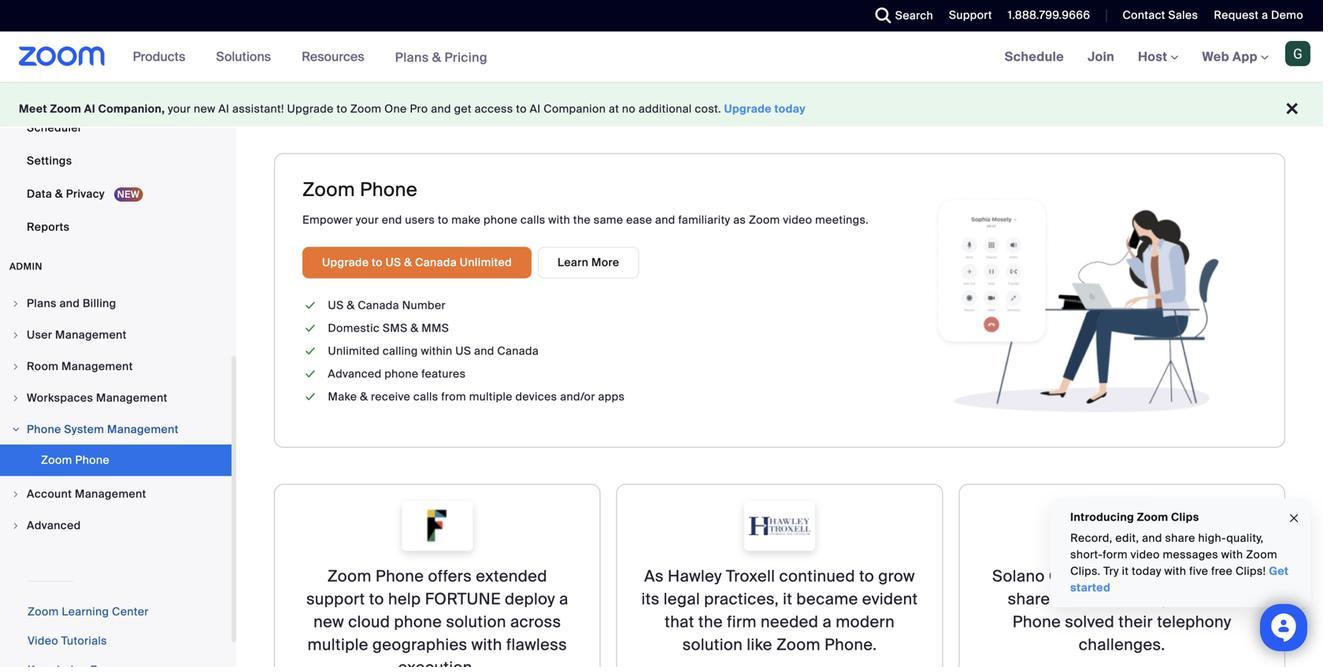 Task type: vqa. For each thing, say whether or not it's contained in the screenshot.
Zoom One tab
no



Task type: describe. For each thing, give the bounding box(es) containing it.
offers
[[428, 575, 472, 595]]

reports
[[27, 228, 70, 243]]

account
[[27, 495, 72, 510]]

resources button
[[302, 32, 371, 82]]

personal menu menu
[[0, 0, 232, 253]]

schedule
[[1005, 48, 1064, 65]]

1 vertical spatial unlimited
[[328, 352, 380, 367]]

modern
[[836, 620, 895, 641]]

system
[[64, 431, 104, 445]]

request
[[1214, 8, 1259, 22]]

share
[[1165, 531, 1195, 545]]

familiarity
[[678, 221, 730, 236]]

solano
[[992, 575, 1045, 595]]

get started link
[[1070, 564, 1289, 595]]

short-
[[1070, 547, 1103, 562]]

practices,
[[704, 598, 779, 618]]

flawless
[[506, 643, 567, 663]]

& for privacy
[[55, 195, 63, 210]]

telephony
[[1157, 620, 1231, 641]]

2 horizontal spatial a
[[1262, 8, 1268, 22]]

learn
[[558, 264, 589, 278]]

1 vertical spatial phone
[[385, 375, 419, 390]]

zoom up video
[[28, 613, 59, 628]]

phone system management menu item
[[0, 423, 232, 453]]

evident
[[862, 598, 918, 618]]

multiple inside zoom phone offers extended support to help fortune deploy a new cloud phone solution across multiple geographies with flawless execution.
[[308, 643, 368, 663]]

video tutorials link
[[28, 642, 107, 657]]

and inside record, edit, and share high-quality, short-form video messages with zoom clips. try it today with five free clips!
[[1142, 531, 1162, 545]]

to inside zoom phone offers extended support to help fortune deploy a new cloud phone solution across multiple geographies with flawless execution.
[[369, 598, 384, 618]]

& right sms
[[410, 329, 419, 344]]

right image
[[11, 433, 20, 443]]

0 vertical spatial phone
[[484, 221, 518, 236]]

checked image for make
[[302, 397, 318, 414]]

upgrade right "cost."
[[724, 102, 772, 116]]

privacy
[[66, 195, 105, 210]]

scheduler link
[[0, 121, 232, 152]]

meet zoom ai companion, your new ai assistant! upgrade to zoom one pro and get access to ai companion at no additional cost. upgrade today
[[19, 102, 806, 116]]

zoom phone offers extended support to help fortune deploy a new cloud phone solution across multiple geographies with flawless execution.
[[306, 575, 568, 667]]

continued
[[779, 575, 855, 595]]

became
[[796, 598, 858, 618]]

firm
[[727, 620, 757, 641]]

support
[[306, 598, 365, 618]]

and up make & receive calls from multiple devices and/or apps
[[474, 352, 494, 367]]

mms
[[421, 329, 449, 344]]

solution inside zoom phone offers extended support to help fortune deploy a new cloud phone solution across multiple geographies with flawless execution.
[[446, 620, 506, 641]]

zoom inside 'zoom phone' link
[[41, 461, 72, 476]]

resources
[[302, 48, 364, 65]]

cost.
[[695, 102, 721, 116]]

pro
[[410, 102, 428, 116]]

within
[[421, 352, 452, 367]]

account management
[[27, 495, 146, 510]]

phone up end
[[360, 186, 418, 211]]

plans for plans and billing
[[27, 305, 57, 319]]

user management
[[27, 336, 127, 351]]

office
[[1106, 575, 1152, 595]]

try
[[1103, 564, 1119, 578]]

admin
[[9, 269, 42, 281]]

profile picture image
[[1285, 41, 1310, 66]]

needed
[[761, 620, 818, 641]]

zoom inside record, edit, and share high-quality, short-form video messages with zoom clips. try it today with five free clips!
[[1246, 547, 1277, 562]]

advanced menu item
[[0, 519, 232, 549]]

solutions button
[[216, 32, 278, 82]]

to inside button
[[372, 264, 383, 278]]

schedule link
[[993, 32, 1076, 82]]

unlimited inside button
[[460, 264, 512, 278]]

phone system management
[[27, 431, 179, 445]]

2 vertical spatial canada
[[497, 352, 539, 367]]

advanced for advanced phone features
[[328, 375, 382, 390]]

pricing
[[445, 49, 487, 66]]

user management menu item
[[0, 329, 232, 359]]

get
[[1269, 564, 1289, 578]]

help
[[388, 598, 421, 618]]

with up free
[[1221, 547, 1243, 562]]

center
[[112, 613, 149, 628]]

scheduler
[[27, 129, 82, 144]]

room
[[27, 368, 59, 382]]

more
[[591, 264, 619, 278]]

upgrade inside button
[[322, 264, 369, 278]]

it inside record, edit, and share high-quality, short-form video messages with zoom clips. try it today with five free clips!
[[1122, 564, 1129, 578]]

clips!
[[1235, 564, 1266, 578]]

zoom logo image
[[19, 46, 105, 66]]

search
[[895, 8, 933, 23]]

products button
[[133, 32, 192, 82]]

switching
[[1098, 598, 1169, 618]]

meetings navigation
[[993, 32, 1323, 83]]

3 ai from the left
[[530, 102, 541, 116]]

sales
[[1168, 8, 1198, 22]]

legal
[[664, 598, 700, 618]]

workspaces
[[27, 399, 93, 414]]

sms
[[383, 329, 408, 344]]

education
[[1175, 575, 1252, 595]]

empower
[[302, 221, 353, 236]]

to inside 'as hawley troxell continued to grow its legal practices, it became evident that the firm needed a modern solution like zoom phone.'
[[859, 575, 874, 595]]

advanced for advanced
[[27, 527, 81, 541]]

zoom left one
[[350, 102, 382, 116]]

checked image for advanced
[[302, 374, 318, 391]]

reports link
[[0, 220, 232, 252]]

web app
[[1202, 48, 1258, 65]]

geographies
[[372, 643, 467, 663]]

data & privacy
[[27, 195, 108, 210]]

banner containing products
[[0, 32, 1323, 83]]

from
[[441, 398, 466, 413]]

2 vertical spatial us
[[455, 352, 471, 367]]

it inside 'as hawley troxell continued to grow its legal practices, it became evident that the firm needed a modern solution like zoom phone.'
[[783, 598, 792, 618]]

cloud
[[348, 620, 390, 641]]

execution.
[[398, 666, 477, 667]]

meet zoom ai companion, footer
[[0, 82, 1323, 136]]

billing
[[83, 305, 116, 319]]

that
[[665, 620, 694, 641]]

room management
[[27, 368, 133, 382]]

five
[[1189, 564, 1208, 578]]

to down resources dropdown button
[[337, 102, 347, 116]]

the inside 'as hawley troxell continued to grow its legal practices, it became evident that the firm needed a modern solution like zoom phone.'
[[698, 620, 723, 641]]

your inside meet zoom ai companion, "footer"
[[168, 102, 191, 116]]

demo
[[1271, 8, 1303, 22]]

get
[[454, 102, 472, 116]]

record,
[[1070, 531, 1112, 545]]

phone inside menu item
[[27, 431, 61, 445]]

plans and billing
[[27, 305, 116, 319]]

phone inside zoom phone offers extended support to help fortune deploy a new cloud phone solution across multiple geographies with flawless execution.
[[394, 620, 442, 641]]

video
[[28, 642, 58, 657]]

video inside record, edit, and share high-quality, short-form video messages with zoom clips. try it today with five free clips!
[[1130, 547, 1160, 562]]

solution inside 'as hawley troxell continued to grow its legal practices, it became evident that the firm needed a modern solution like zoom phone.'
[[682, 643, 743, 663]]

as
[[733, 221, 746, 236]]

app
[[1233, 48, 1258, 65]]

and right ease
[[655, 221, 675, 236]]

phone inside zoom phone offers extended support to help fortune deploy a new cloud phone solution across multiple geographies with flawless execution.
[[376, 575, 424, 595]]

make
[[328, 398, 357, 413]]

with inside zoom phone offers extended support to help fortune deploy a new cloud phone solution across multiple geographies with flawless execution.
[[471, 643, 502, 663]]

1 vertical spatial canada
[[358, 307, 399, 321]]

video tutorials
[[28, 642, 107, 657]]

checked image for domestic
[[302, 329, 318, 345]]



Task type: locate. For each thing, give the bounding box(es) containing it.
canada up "devices"
[[497, 352, 539, 367]]

upgrade to us & canada unlimited
[[322, 264, 512, 278]]

access
[[475, 102, 513, 116]]

solution down 'firm'
[[682, 643, 743, 663]]

request a demo
[[1214, 8, 1303, 22]]

& up domestic at the left of page
[[347, 307, 355, 321]]

0 horizontal spatial it
[[783, 598, 792, 618]]

0 horizontal spatial advanced
[[27, 527, 81, 541]]

& for pricing
[[432, 49, 441, 66]]

canada up domestic sms & mms
[[358, 307, 399, 321]]

us down end
[[385, 264, 401, 278]]

to left "grow" at the right bottom of page
[[859, 575, 874, 595]]

1 vertical spatial today
[[1132, 564, 1161, 578]]

unlimited down domestic at the left of page
[[328, 352, 380, 367]]

1 horizontal spatial ai
[[218, 102, 229, 116]]

zoom up scheduler
[[50, 102, 81, 116]]

today inside meet zoom ai companion, "footer"
[[774, 102, 806, 116]]

to up telephony
[[1173, 598, 1188, 618]]

video down edit,
[[1130, 547, 1160, 562]]

1 ai from the left
[[84, 102, 95, 116]]

advanced inside advanced menu item
[[27, 527, 81, 541]]

ai up scheduler link
[[84, 102, 95, 116]]

zoom
[[50, 102, 81, 116], [350, 102, 382, 116], [302, 186, 355, 211], [749, 221, 780, 236], [41, 461, 72, 476], [1137, 510, 1168, 525], [1246, 547, 1277, 562], [327, 575, 372, 595], [1192, 598, 1236, 618], [28, 613, 59, 628], [776, 643, 821, 663]]

0 vertical spatial a
[[1262, 8, 1268, 22]]

close image
[[1288, 509, 1300, 527]]

& right data
[[55, 195, 63, 210]]

2 horizontal spatial us
[[455, 352, 471, 367]]

calls left from at the left bottom
[[413, 398, 438, 413]]

and left get on the top left of page
[[431, 102, 451, 116]]

management up 'zoom phone' link
[[107, 431, 179, 445]]

contact
[[1123, 8, 1165, 22]]

1 horizontal spatial it
[[1122, 564, 1129, 578]]

challenges.
[[1079, 643, 1165, 663]]

1 horizontal spatial the
[[698, 620, 723, 641]]

with left flawless
[[471, 643, 502, 663]]

host
[[1138, 48, 1171, 65]]

1 horizontal spatial multiple
[[469, 398, 513, 413]]

plans up the user
[[27, 305, 57, 319]]

0 vertical spatial calls
[[520, 221, 545, 236]]

it right try
[[1122, 564, 1129, 578]]

calling
[[383, 352, 418, 367]]

0 horizontal spatial calls
[[413, 398, 438, 413]]

to inside solano county office of education shares how switching to zoom phone solved their telephony challenges.
[[1173, 598, 1188, 618]]

phone right make
[[484, 221, 518, 236]]

side navigation navigation
[[0, 0, 236, 667]]

advanced
[[328, 375, 382, 390], [27, 527, 81, 541]]

0 vertical spatial checked image
[[302, 329, 318, 345]]

1 vertical spatial advanced
[[27, 527, 81, 541]]

1 horizontal spatial solution
[[682, 643, 743, 663]]

zoom phone inside admin menu menu
[[41, 461, 109, 476]]

today inside record, edit, and share high-quality, short-form video messages with zoom clips. try it today with five free clips!
[[1132, 564, 1161, 578]]

plans & pricing
[[395, 49, 487, 66]]

phone up help
[[376, 575, 424, 595]]

0 vertical spatial plans
[[395, 49, 429, 66]]

data & privacy link
[[0, 187, 232, 218]]

of
[[1156, 575, 1171, 595]]

zoom down needed
[[776, 643, 821, 663]]

0 vertical spatial zoom phone
[[302, 186, 418, 211]]

with up learn
[[548, 221, 570, 236]]

3 checked image from the top
[[302, 397, 318, 414]]

0 horizontal spatial canada
[[358, 307, 399, 321]]

apps
[[598, 398, 625, 413]]

zoom learning center
[[28, 613, 149, 628]]

us inside button
[[385, 264, 401, 278]]

2 vertical spatial a
[[823, 620, 832, 641]]

1 vertical spatial multiple
[[308, 643, 368, 663]]

your right companion,
[[168, 102, 191, 116]]

0 vertical spatial your
[[168, 102, 191, 116]]

1 horizontal spatial your
[[356, 221, 379, 236]]

& for receive
[[360, 398, 368, 413]]

fortune
[[425, 598, 501, 618]]

and
[[431, 102, 451, 116], [655, 221, 675, 236], [59, 305, 80, 319], [474, 352, 494, 367], [1142, 531, 1162, 545]]

account management menu item
[[0, 488, 232, 518]]

clips.
[[1070, 564, 1100, 578]]

workspaces management menu item
[[0, 392, 232, 422]]

to up cloud
[[369, 598, 384, 618]]

request a demo link
[[1202, 0, 1323, 32], [1214, 8, 1303, 22]]

upgrade to us & canada unlimited button
[[302, 255, 532, 287]]

it up needed
[[783, 598, 792, 618]]

ai left the assistant!
[[218, 102, 229, 116]]

0 horizontal spatial new
[[194, 102, 215, 116]]

high-
[[1198, 531, 1226, 545]]

& inside upgrade to us & canada unlimited button
[[404, 264, 412, 278]]

introducing
[[1070, 510, 1134, 525]]

2 vertical spatial checked image
[[302, 397, 318, 414]]

1 vertical spatial solution
[[682, 643, 743, 663]]

1 vertical spatial checked image
[[302, 352, 318, 368]]

at
[[609, 102, 619, 116]]

unlimited down make
[[460, 264, 512, 278]]

1 vertical spatial your
[[356, 221, 379, 236]]

checked image for unlimited
[[302, 352, 318, 368]]

0 horizontal spatial the
[[573, 221, 591, 236]]

1 checked image from the top
[[302, 306, 318, 322]]

& inside product information navigation
[[432, 49, 441, 66]]

free
[[1211, 564, 1233, 578]]

zoom phone up end
[[302, 186, 418, 211]]

phone right right icon
[[27, 431, 61, 445]]

with
[[548, 221, 570, 236], [1221, 547, 1243, 562], [1164, 564, 1186, 578], [471, 643, 502, 663]]

plans up meet zoom ai companion, your new ai assistant! upgrade to zoom one pro and get access to ai companion at no additional cost. upgrade today
[[395, 49, 429, 66]]

product information navigation
[[121, 32, 499, 83]]

& inside data & privacy link
[[55, 195, 63, 210]]

the left same
[[573, 221, 591, 236]]

receive
[[371, 398, 410, 413]]

host button
[[1138, 48, 1179, 65]]

1 horizontal spatial new
[[314, 620, 344, 641]]

end
[[382, 221, 402, 236]]

1 vertical spatial zoom phone
[[41, 461, 109, 476]]

1.888.799.9666 button up "schedule" link
[[1008, 8, 1090, 22]]

a inside zoom phone offers extended support to help fortune deploy a new cloud phone solution across multiple geographies with flawless execution.
[[559, 598, 568, 618]]

zoom up account
[[41, 461, 72, 476]]

messages
[[1163, 547, 1218, 562]]

zoom up clips!
[[1246, 547, 1277, 562]]

zoom up support
[[327, 575, 372, 595]]

zoom inside 'as hawley troxell continued to grow its legal practices, it became evident that the firm needed a modern solution like zoom phone.'
[[776, 643, 821, 663]]

1 vertical spatial it
[[783, 598, 792, 618]]

0 vertical spatial checked image
[[302, 306, 318, 322]]

ai left the companion
[[530, 102, 541, 116]]

& for canada
[[347, 307, 355, 321]]

new left the assistant!
[[194, 102, 215, 116]]

the
[[573, 221, 591, 236], [698, 620, 723, 641]]

upgrade today link
[[724, 102, 806, 116]]

to left make
[[438, 221, 448, 236]]

1 horizontal spatial advanced
[[328, 375, 382, 390]]

management
[[55, 336, 127, 351], [61, 368, 133, 382], [96, 399, 168, 414], [107, 431, 179, 445], [75, 495, 146, 510]]

and right edit,
[[1142, 531, 1162, 545]]

ease
[[626, 221, 652, 236]]

1.888.799.9666 button up schedule
[[996, 0, 1094, 32]]

1 vertical spatial checked image
[[302, 374, 318, 391]]

a down became
[[823, 620, 832, 641]]

1 horizontal spatial video
[[1130, 547, 1160, 562]]

checked image for us
[[302, 306, 318, 322]]

tutorials
[[61, 642, 107, 657]]

as
[[644, 575, 664, 595]]

1 horizontal spatial a
[[823, 620, 832, 641]]

0 vertical spatial new
[[194, 102, 215, 116]]

management down room management menu item
[[96, 399, 168, 414]]

zoom phone down system
[[41, 461, 109, 476]]

multiple down cloud
[[308, 643, 368, 663]]

1 checked image from the top
[[302, 329, 318, 345]]

solutions
[[216, 48, 271, 65]]

2 horizontal spatial ai
[[530, 102, 541, 116]]

1 vertical spatial a
[[559, 598, 568, 618]]

0 horizontal spatial zoom phone
[[41, 461, 109, 476]]

calls
[[520, 221, 545, 236], [413, 398, 438, 413]]

phone.
[[825, 643, 877, 663]]

management for user management
[[55, 336, 127, 351]]

0 horizontal spatial a
[[559, 598, 568, 618]]

management up advanced menu item on the left bottom
[[75, 495, 146, 510]]

2 vertical spatial phone
[[394, 620, 442, 641]]

plans
[[395, 49, 429, 66], [27, 305, 57, 319]]

make & receive calls from multiple devices and/or apps
[[328, 398, 625, 413]]

2 checked image from the top
[[302, 374, 318, 391]]

0 horizontal spatial your
[[168, 102, 191, 116]]

1 horizontal spatial unlimited
[[460, 264, 512, 278]]

unlimited calling within us and canada
[[328, 352, 539, 367]]

learn more
[[558, 264, 619, 278]]

search button
[[864, 0, 937, 32]]

2 checked image from the top
[[302, 352, 318, 368]]

zoom inside zoom phone offers extended support to help fortune deploy a new cloud phone solution across multiple geographies with flawless execution.
[[327, 575, 372, 595]]

assistant!
[[232, 102, 284, 116]]

1 horizontal spatial canada
[[415, 264, 457, 278]]

1 vertical spatial calls
[[413, 398, 438, 413]]

new down support
[[314, 620, 344, 641]]

0 vertical spatial the
[[573, 221, 591, 236]]

phone up the geographies
[[394, 620, 442, 641]]

phone
[[360, 186, 418, 211], [27, 431, 61, 445], [75, 461, 109, 476], [376, 575, 424, 595], [1013, 620, 1061, 641]]

introducing zoom clips
[[1070, 510, 1199, 525]]

plans and billing menu item
[[0, 297, 232, 327]]

&
[[432, 49, 441, 66], [55, 195, 63, 210], [404, 264, 412, 278], [347, 307, 355, 321], [410, 329, 419, 344], [360, 398, 368, 413]]

management for room management
[[61, 368, 133, 382]]

1 vertical spatial video
[[1130, 547, 1160, 562]]

and left billing
[[59, 305, 80, 319]]

management down billing
[[55, 336, 127, 351]]

started
[[1070, 580, 1110, 595]]

the right that
[[698, 620, 723, 641]]

a right "deploy"
[[559, 598, 568, 618]]

additional
[[639, 102, 692, 116]]

ai
[[84, 102, 95, 116], [218, 102, 229, 116], [530, 102, 541, 116]]

zoom up empower
[[302, 186, 355, 211]]

no
[[622, 102, 636, 116]]

canada
[[415, 264, 457, 278], [358, 307, 399, 321], [497, 352, 539, 367]]

your left end
[[356, 221, 379, 236]]

join link
[[1076, 32, 1126, 82]]

solved
[[1065, 620, 1114, 641]]

& down 'users'
[[404, 264, 412, 278]]

0 horizontal spatial video
[[783, 221, 812, 236]]

0 vertical spatial us
[[385, 264, 401, 278]]

0 vertical spatial solution
[[446, 620, 506, 641]]

solution down 'fortune'
[[446, 620, 506, 641]]

phone inside solano county office of education shares how switching to zoom phone solved their telephony challenges.
[[1013, 620, 1061, 641]]

0 horizontal spatial plans
[[27, 305, 57, 319]]

us up domestic at the left of page
[[328, 307, 344, 321]]

phone down "calling"
[[385, 375, 419, 390]]

to up us & canada number
[[372, 264, 383, 278]]

a left demo at the top right of the page
[[1262, 8, 1268, 22]]

upgrade down product information navigation
[[287, 102, 334, 116]]

a inside 'as hawley troxell continued to grow its legal practices, it became evident that the firm needed a modern solution like zoom phone.'
[[823, 620, 832, 641]]

1 vertical spatial plans
[[27, 305, 57, 319]]

1 horizontal spatial zoom phone
[[302, 186, 418, 211]]

plans inside product information navigation
[[395, 49, 429, 66]]

1 horizontal spatial plans
[[395, 49, 429, 66]]

canada up number
[[415, 264, 457, 278]]

advanced phone features
[[328, 375, 466, 390]]

new inside meet zoom ai companion, "footer"
[[194, 102, 215, 116]]

management up the workspaces management
[[61, 368, 133, 382]]

with down the messages at the bottom right of the page
[[1164, 564, 1186, 578]]

0 vertical spatial video
[[783, 221, 812, 236]]

management for account management
[[75, 495, 146, 510]]

banner
[[0, 32, 1323, 83]]

to
[[337, 102, 347, 116], [516, 102, 527, 116], [438, 221, 448, 236], [372, 264, 383, 278], [859, 575, 874, 595], [369, 598, 384, 618], [1173, 598, 1188, 618]]

us right within
[[455, 352, 471, 367]]

management for workspaces management
[[96, 399, 168, 414]]

web
[[1202, 48, 1229, 65]]

products
[[133, 48, 185, 65]]

0 horizontal spatial multiple
[[308, 643, 368, 663]]

checked image
[[302, 306, 318, 322], [302, 374, 318, 391], [302, 397, 318, 414]]

0 vertical spatial multiple
[[469, 398, 513, 413]]

and inside menu item
[[59, 305, 80, 319]]

plans for plans & pricing
[[395, 49, 429, 66]]

and/or
[[560, 398, 595, 413]]

to right access
[[516, 102, 527, 116]]

admin menu menu
[[0, 297, 232, 551]]

0 vertical spatial canada
[[415, 264, 457, 278]]

zoom inside solano county office of education shares how switching to zoom phone solved their telephony challenges.
[[1192, 598, 1236, 618]]

quality,
[[1226, 531, 1263, 545]]

meetings.
[[815, 221, 869, 236]]

1 vertical spatial the
[[698, 620, 723, 641]]

management inside menu item
[[75, 495, 146, 510]]

zoom down education
[[1192, 598, 1236, 618]]

support
[[949, 8, 992, 22]]

canada inside button
[[415, 264, 457, 278]]

and inside meet zoom ai companion, "footer"
[[431, 102, 451, 116]]

zoom left clips
[[1137, 510, 1168, 525]]

checked image
[[302, 329, 318, 345], [302, 352, 318, 368]]

join
[[1088, 48, 1114, 65]]

0 horizontal spatial solution
[[446, 620, 506, 641]]

1 horizontal spatial calls
[[520, 221, 545, 236]]

grow
[[878, 575, 915, 595]]

0 vertical spatial unlimited
[[460, 264, 512, 278]]

2 ai from the left
[[218, 102, 229, 116]]

1 vertical spatial us
[[328, 307, 344, 321]]

across
[[510, 620, 561, 641]]

it
[[1122, 564, 1129, 578], [783, 598, 792, 618]]

1 horizontal spatial us
[[385, 264, 401, 278]]

0 vertical spatial it
[[1122, 564, 1129, 578]]

zoom right as
[[749, 221, 780, 236]]

& right make
[[360, 398, 368, 413]]

room management menu item
[[0, 360, 232, 390]]

make
[[451, 221, 481, 236]]

workspaces management
[[27, 399, 168, 414]]

advanced down account
[[27, 527, 81, 541]]

0 horizontal spatial ai
[[84, 102, 95, 116]]

1 horizontal spatial today
[[1132, 564, 1161, 578]]

new inside zoom phone offers extended support to help fortune deploy a new cloud phone solution across multiple geographies with flawless execution.
[[314, 620, 344, 641]]

multiple right from at the left bottom
[[469, 398, 513, 413]]

& left pricing
[[432, 49, 441, 66]]

calls right make
[[520, 221, 545, 236]]

domestic
[[328, 329, 380, 344]]

0 horizontal spatial unlimited
[[328, 352, 380, 367]]

phone down shares
[[1013, 620, 1061, 641]]

upgrade down empower
[[322, 264, 369, 278]]

0 horizontal spatial us
[[328, 307, 344, 321]]

troxell
[[726, 575, 775, 595]]

phone down system
[[75, 461, 109, 476]]

0 vertical spatial advanced
[[328, 375, 382, 390]]

plans inside menu item
[[27, 305, 57, 319]]

form
[[1103, 547, 1128, 562]]

clips
[[1171, 510, 1199, 525]]

1 vertical spatial new
[[314, 620, 344, 641]]

0 vertical spatial today
[[774, 102, 806, 116]]

2 horizontal spatial canada
[[497, 352, 539, 367]]

advanced up make
[[328, 375, 382, 390]]

video left "meetings."
[[783, 221, 812, 236]]

0 horizontal spatial today
[[774, 102, 806, 116]]



